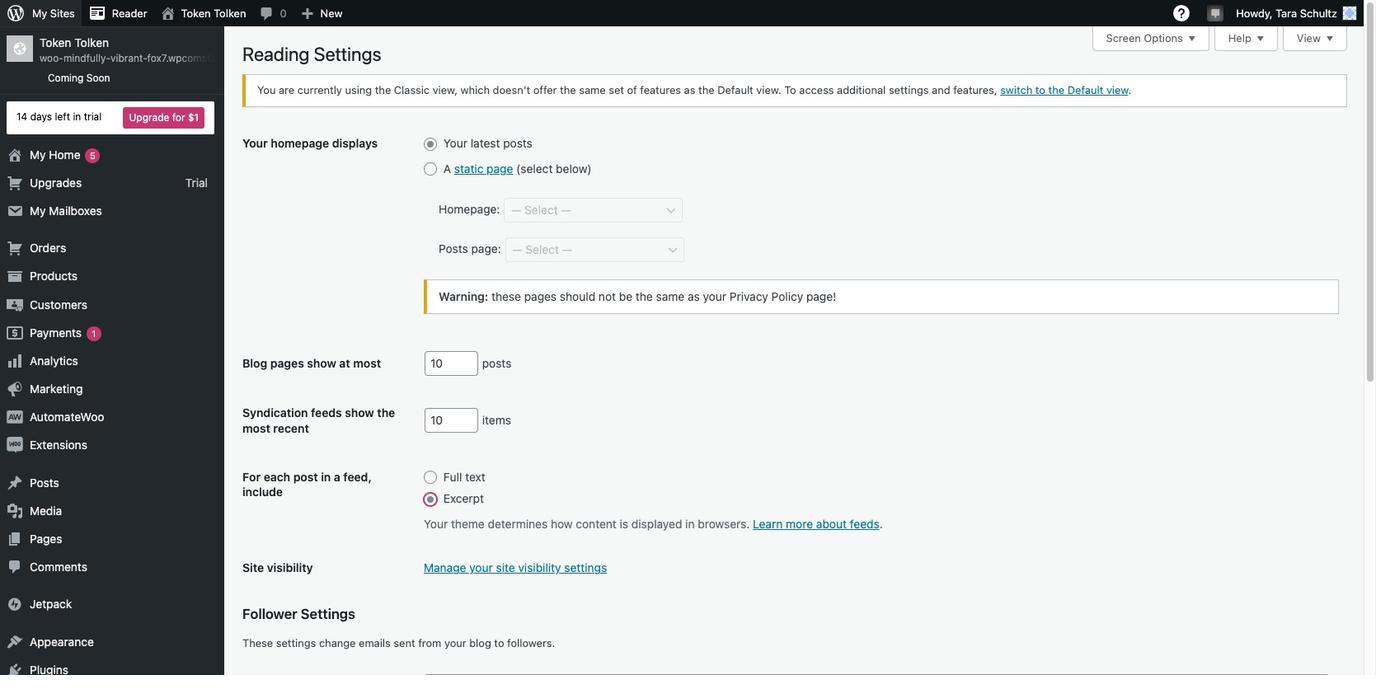 Task type: describe. For each thing, give the bounding box(es) containing it.
for
[[242, 470, 261, 484]]

my sites
[[32, 7, 75, 20]]

privacy
[[730, 290, 768, 304]]

trial
[[84, 111, 102, 123]]

theme
[[451, 517, 485, 531]]

my for my mailboxes
[[30, 204, 46, 218]]

appearance link
[[0, 628, 224, 656]]

text
[[465, 470, 486, 484]]

1 vertical spatial as
[[688, 290, 700, 304]]

site
[[496, 561, 515, 575]]

soon
[[86, 72, 110, 84]]

show for pages
[[307, 356, 336, 370]]

main menu navigation
[[0, 26, 259, 675]]

features
[[640, 84, 681, 97]]

your for your latest posts
[[443, 136, 468, 150]]

most for blog pages show at most
[[353, 356, 381, 370]]

classic
[[394, 84, 430, 97]]

of
[[627, 84, 637, 97]]

posts page:
[[439, 242, 504, 256]]

automatewoo
[[30, 410, 104, 424]]

jetpack
[[30, 597, 72, 611]]

displayed
[[632, 517, 682, 531]]

Blog pages show at most number field
[[425, 351, 478, 376]]

0 vertical spatial as
[[684, 84, 696, 97]]

mailboxes
[[49, 204, 102, 218]]

site visibility
[[242, 561, 313, 575]]

access
[[799, 84, 834, 97]]

token for token tolken
[[181, 7, 211, 20]]

token tolken link
[[154, 0, 253, 26]]

tolken for token tolken
[[214, 7, 246, 20]]

your homepage displays
[[242, 136, 378, 150]]

woo-
[[40, 52, 63, 64]]

doesn't
[[493, 84, 530, 97]]

your theme determines how content is displayed in browsers. learn more about feeds .
[[424, 517, 883, 531]]

1 horizontal spatial settings
[[564, 561, 607, 575]]

emails
[[359, 636, 391, 649]]

1 horizontal spatial to
[[1036, 84, 1046, 97]]

new link
[[293, 0, 349, 26]]

products link
[[0, 263, 224, 291]]

blog
[[242, 356, 267, 370]]

to
[[784, 84, 796, 97]]

static
[[454, 162, 484, 176]]

each
[[264, 470, 290, 484]]

below)
[[556, 162, 592, 176]]

your latest posts
[[440, 136, 533, 150]]

follower
[[242, 606, 297, 622]]

schultz
[[1300, 7, 1338, 20]]

browsers.
[[698, 517, 750, 531]]

sites
[[50, 7, 75, 20]]

1 vertical spatial pages
[[270, 356, 304, 370]]

follower settings
[[242, 606, 355, 622]]

my for my sites
[[32, 7, 47, 20]]

reading
[[242, 43, 310, 65]]

my mailboxes
[[30, 204, 102, 218]]

not
[[599, 290, 616, 304]]

marketing
[[30, 382, 83, 396]]

in for a
[[321, 470, 331, 484]]

0 link
[[253, 0, 293, 26]]

1 vertical spatial feeds
[[850, 517, 880, 531]]

most for syndication feeds show the most recent
[[242, 422, 270, 436]]

view button
[[1283, 26, 1347, 51]]

the right offer
[[560, 84, 576, 97]]

coming
[[48, 72, 84, 84]]

1 horizontal spatial .
[[1128, 84, 1132, 97]]

upgrade
[[129, 111, 169, 123]]

1 vertical spatial to
[[494, 636, 504, 649]]

for
[[172, 111, 185, 123]]

help
[[1229, 32, 1252, 45]]

how
[[551, 517, 573, 531]]

vibrant-
[[111, 52, 147, 64]]

1 vertical spatial same
[[656, 290, 685, 304]]

token tolken
[[181, 7, 246, 20]]

Syndication feeds show the most recent number field
[[425, 408, 478, 433]]

feed,
[[343, 470, 372, 484]]

pages link
[[0, 525, 224, 553]]

for each post in a feed, include
[[242, 470, 372, 499]]

$1
[[188, 111, 199, 123]]

home
[[49, 147, 80, 161]]

view,
[[433, 84, 458, 97]]

(select
[[516, 162, 553, 176]]

you
[[257, 84, 276, 97]]

these settings change emails sent from your blog to followers.
[[242, 636, 555, 649]]

1 vertical spatial posts
[[479, 356, 512, 370]]

my for my home 5
[[30, 147, 46, 161]]

the right be
[[636, 290, 653, 304]]

howdy,
[[1236, 7, 1273, 20]]

token tolken woo-mindfully-vibrant-fox7.wpcomstaging.com coming soon
[[40, 35, 259, 84]]

products
[[30, 269, 78, 283]]

media link
[[0, 497, 224, 525]]

site
[[242, 561, 264, 575]]

you are currently using the classic view, which doesn't offer the same set of features as the default view. to access additional settings and features, switch to the default view .
[[257, 84, 1132, 97]]

manage
[[424, 561, 466, 575]]

payments 1
[[30, 325, 96, 340]]

orders
[[30, 241, 66, 255]]

page
[[487, 162, 513, 176]]

reader
[[112, 7, 147, 20]]

the right the switch
[[1049, 84, 1065, 97]]

your for your homepage displays
[[242, 136, 268, 150]]

policy
[[772, 290, 803, 304]]

warning: these pages should not be the same as your privacy policy page!
[[439, 290, 836, 304]]

switch to the default view link
[[1000, 84, 1128, 97]]

learn more about feeds link
[[753, 517, 880, 531]]

media
[[30, 504, 62, 518]]

orders link
[[0, 234, 224, 263]]

0 vertical spatial posts
[[503, 136, 533, 150]]

syndication feeds show the most recent
[[242, 406, 395, 436]]

the inside syndication feeds show the most recent
[[377, 406, 395, 420]]

feeds inside syndication feeds show the most recent
[[311, 406, 342, 420]]

1
[[92, 328, 96, 339]]

reader link
[[81, 0, 154, 26]]



Task type: vqa. For each thing, say whether or not it's contained in the screenshot.
Stock at the right
no



Task type: locate. For each thing, give the bounding box(es) containing it.
jetpack link
[[0, 591, 224, 619]]

tolken up "mindfully-"
[[74, 35, 109, 49]]

1 vertical spatial settings
[[564, 561, 607, 575]]

switch
[[1000, 84, 1033, 97]]

0 vertical spatial tolken
[[214, 7, 246, 20]]

same left set
[[579, 84, 606, 97]]

displays
[[332, 136, 378, 150]]

static page link
[[454, 162, 513, 176]]

14
[[16, 111, 27, 123]]

to
[[1036, 84, 1046, 97], [494, 636, 504, 649]]

tolken for token tolken woo-mindfully-vibrant-fox7.wpcomstaging.com coming soon
[[74, 35, 109, 49]]

0 vertical spatial feeds
[[311, 406, 342, 420]]

in for trial
[[73, 111, 81, 123]]

2 vertical spatial my
[[30, 204, 46, 218]]

these
[[242, 636, 273, 649]]

set
[[609, 84, 624, 97]]

my left sites on the top
[[32, 7, 47, 20]]

your left privacy
[[703, 290, 727, 304]]

same
[[579, 84, 606, 97], [656, 290, 685, 304]]

. down screen
[[1128, 84, 1132, 97]]

0 vertical spatial your
[[703, 290, 727, 304]]

learn
[[753, 517, 783, 531]]

as left privacy
[[688, 290, 700, 304]]

the left syndication feeds show the most recent number field
[[377, 406, 395, 420]]

your
[[703, 290, 727, 304], [469, 561, 493, 575], [444, 636, 466, 649]]

most down syndication
[[242, 422, 270, 436]]

additional
[[837, 84, 886, 97]]

content
[[576, 517, 617, 531]]

1 vertical spatial show
[[345, 406, 374, 420]]

1 horizontal spatial same
[[656, 290, 685, 304]]

token inside token tolken woo-mindfully-vibrant-fox7.wpcomstaging.com coming soon
[[40, 35, 71, 49]]

1 horizontal spatial posts
[[439, 242, 468, 256]]

most right at
[[353, 356, 381, 370]]

your left blog
[[444, 636, 466, 649]]

manage your site visibility settings link
[[424, 561, 607, 575]]

same right be
[[656, 290, 685, 304]]

0 horizontal spatial pages
[[270, 356, 304, 370]]

page!
[[806, 290, 836, 304]]

appearance
[[30, 635, 94, 649]]

1 vertical spatial most
[[242, 422, 270, 436]]

0 vertical spatial token
[[181, 7, 211, 20]]

2 horizontal spatial settings
[[889, 84, 929, 97]]

token for token tolken woo-mindfully-vibrant-fox7.wpcomstaging.com coming soon
[[40, 35, 71, 49]]

visibility
[[267, 561, 313, 575], [518, 561, 561, 575]]

automatewoo link
[[0, 403, 224, 432]]

0 horizontal spatial feeds
[[311, 406, 342, 420]]

posts right blog pages show at most number field
[[479, 356, 512, 370]]

posts left page:
[[439, 242, 468, 256]]

feeds right 'about'
[[850, 517, 880, 531]]

0 horizontal spatial to
[[494, 636, 504, 649]]

in left a
[[321, 470, 331, 484]]

1 horizontal spatial tolken
[[214, 7, 246, 20]]

1 vertical spatial in
[[321, 470, 331, 484]]

most inside syndication feeds show the most recent
[[242, 422, 270, 436]]

1 horizontal spatial pages
[[524, 290, 557, 304]]

more
[[786, 517, 813, 531]]

your left homepage
[[242, 136, 268, 150]]

notification image
[[1209, 6, 1222, 19]]

full
[[443, 470, 462, 484]]

1 horizontal spatial visibility
[[518, 561, 561, 575]]

token up fox7.wpcomstaging.com
[[181, 7, 211, 20]]

is
[[620, 517, 628, 531]]

14 days left in trial
[[16, 111, 102, 123]]

your up a on the left top of page
[[443, 136, 468, 150]]

full text
[[440, 470, 486, 484]]

0 horizontal spatial most
[[242, 422, 270, 436]]

0 vertical spatial same
[[579, 84, 606, 97]]

days
[[30, 111, 52, 123]]

pages right these
[[524, 290, 557, 304]]

the right features
[[698, 84, 715, 97]]

1 horizontal spatial in
[[321, 470, 331, 484]]

0 vertical spatial most
[[353, 356, 381, 370]]

comments
[[30, 560, 87, 574]]

settings for reading settings
[[314, 43, 381, 65]]

settings down follower settings
[[276, 636, 316, 649]]

my left home
[[30, 147, 46, 161]]

in right left
[[73, 111, 81, 123]]

0 vertical spatial settings
[[314, 43, 381, 65]]

the
[[375, 84, 391, 97], [560, 84, 576, 97], [698, 84, 715, 97], [1049, 84, 1065, 97], [636, 290, 653, 304], [377, 406, 395, 420]]

token inside toolbar navigation
[[181, 7, 211, 20]]

default left view.
[[718, 84, 754, 97]]

. right 'about'
[[880, 517, 883, 531]]

my sites link
[[0, 0, 81, 26]]

settings up the change
[[301, 606, 355, 622]]

tolken inside token tolken woo-mindfully-vibrant-fox7.wpcomstaging.com coming soon
[[74, 35, 109, 49]]

feeds right syndication
[[311, 406, 342, 420]]

2 vertical spatial your
[[444, 636, 466, 649]]

most
[[353, 356, 381, 370], [242, 422, 270, 436]]

0 horizontal spatial .
[[880, 517, 883, 531]]

1 horizontal spatial your
[[469, 561, 493, 575]]

upgrade for $1
[[129, 111, 199, 123]]

settings left 'and'
[[889, 84, 929, 97]]

0 horizontal spatial in
[[73, 111, 81, 123]]

screen
[[1106, 32, 1141, 45]]

0 vertical spatial to
[[1036, 84, 1046, 97]]

show left at
[[307, 356, 336, 370]]

token up woo-
[[40, 35, 71, 49]]

default left the view
[[1068, 84, 1104, 97]]

0 horizontal spatial show
[[307, 356, 336, 370]]

1 horizontal spatial feeds
[[850, 517, 880, 531]]

0 horizontal spatial tolken
[[74, 35, 109, 49]]

toolbar navigation
[[0, 0, 1364, 30]]

your left site
[[469, 561, 493, 575]]

0 horizontal spatial default
[[718, 84, 754, 97]]

your left theme
[[424, 517, 448, 531]]

1 vertical spatial .
[[880, 517, 883, 531]]

show down at
[[345, 406, 374, 420]]

1 horizontal spatial token
[[181, 7, 211, 20]]

0 horizontal spatial same
[[579, 84, 606, 97]]

1 vertical spatial settings
[[301, 606, 355, 622]]

posts inside posts link
[[30, 476, 59, 490]]

are
[[279, 84, 295, 97]]

2 horizontal spatial in
[[685, 517, 695, 531]]

0 vertical spatial in
[[73, 111, 81, 123]]

currently
[[297, 84, 342, 97]]

0 horizontal spatial visibility
[[267, 561, 313, 575]]

default
[[718, 84, 754, 97], [1068, 84, 1104, 97]]

my inside 'link'
[[32, 7, 47, 20]]

1 horizontal spatial most
[[353, 356, 381, 370]]

settings down content
[[564, 561, 607, 575]]

to right the switch
[[1036, 84, 1046, 97]]

new
[[320, 7, 343, 20]]

at
[[339, 356, 350, 370]]

0 vertical spatial .
[[1128, 84, 1132, 97]]

help button
[[1215, 26, 1278, 51]]

page:
[[471, 242, 501, 256]]

0 horizontal spatial your
[[444, 636, 466, 649]]

0 vertical spatial posts
[[439, 242, 468, 256]]

extensions link
[[0, 432, 224, 460]]

None radio
[[424, 163, 437, 176]]

offer
[[533, 84, 557, 97]]

token
[[181, 7, 211, 20], [40, 35, 71, 49]]

followers.
[[507, 636, 555, 649]]

posts for posts
[[30, 476, 59, 490]]

posts up media at the left bottom of page
[[30, 476, 59, 490]]

tolken inside token tolken link
[[214, 7, 246, 20]]

left
[[55, 111, 70, 123]]

1 default from the left
[[718, 84, 754, 97]]

2 visibility from the left
[[518, 561, 561, 575]]

a static page (select below)
[[440, 162, 592, 176]]

as right features
[[684, 84, 696, 97]]

sent
[[394, 636, 415, 649]]

which
[[461, 84, 490, 97]]

latest
[[471, 136, 500, 150]]

tolken left 0 link
[[214, 7, 246, 20]]

pages
[[30, 532, 62, 546]]

0 horizontal spatial settings
[[276, 636, 316, 649]]

customers
[[30, 297, 87, 311]]

1 vertical spatial posts
[[30, 476, 59, 490]]

pages right blog
[[270, 356, 304, 370]]

2 vertical spatial in
[[685, 517, 695, 531]]

fox7.wpcomstaging.com
[[147, 52, 259, 64]]

1 visibility from the left
[[267, 561, 313, 575]]

the right using
[[375, 84, 391, 97]]

0 horizontal spatial token
[[40, 35, 71, 49]]

a
[[443, 162, 451, 176]]

blog pages show at most
[[242, 356, 381, 370]]

settings for follower settings
[[301, 606, 355, 622]]

to right blog
[[494, 636, 504, 649]]

extensions
[[30, 438, 87, 452]]

determines
[[488, 517, 548, 531]]

0 vertical spatial my
[[32, 7, 47, 20]]

homepage
[[271, 136, 329, 150]]

posts link
[[0, 469, 224, 497]]

settings up using
[[314, 43, 381, 65]]

my home 5
[[30, 147, 95, 161]]

2 vertical spatial settings
[[276, 636, 316, 649]]

1 horizontal spatial show
[[345, 406, 374, 420]]

in right displayed at bottom
[[685, 517, 695, 531]]

excerpt
[[440, 492, 484, 506]]

0 vertical spatial settings
[[889, 84, 929, 97]]

mindfully-
[[63, 52, 111, 64]]

0 vertical spatial pages
[[524, 290, 557, 304]]

0 vertical spatial show
[[307, 356, 336, 370]]

tara
[[1276, 7, 1297, 20]]

options
[[1144, 32, 1183, 45]]

show for feeds
[[345, 406, 374, 420]]

in inside navigation
[[73, 111, 81, 123]]

2 default from the left
[[1068, 84, 1104, 97]]

None radio
[[424, 137, 437, 151], [424, 471, 437, 484], [424, 493, 437, 506], [424, 137, 437, 151], [424, 471, 437, 484], [424, 493, 437, 506]]

homepage:
[[439, 202, 503, 216]]

1 vertical spatial tolken
[[74, 35, 109, 49]]

marketing link
[[0, 375, 224, 403]]

warning:
[[439, 290, 488, 304]]

posts up a static page (select below)
[[503, 136, 533, 150]]

and
[[932, 84, 950, 97]]

show inside syndication feeds show the most recent
[[345, 406, 374, 420]]

my
[[32, 7, 47, 20], [30, 147, 46, 161], [30, 204, 46, 218]]

1 horizontal spatial default
[[1068, 84, 1104, 97]]

my down upgrades
[[30, 204, 46, 218]]

posts for posts page:
[[439, 242, 468, 256]]

view
[[1107, 84, 1128, 97]]

0 horizontal spatial posts
[[30, 476, 59, 490]]

1 vertical spatial token
[[40, 35, 71, 49]]

2 horizontal spatial your
[[703, 290, 727, 304]]

in inside for each post in a feed, include
[[321, 470, 331, 484]]

these
[[492, 290, 521, 304]]

trial
[[185, 175, 208, 189]]

1 vertical spatial your
[[469, 561, 493, 575]]

1 vertical spatial my
[[30, 147, 46, 161]]

about
[[816, 517, 847, 531]]



